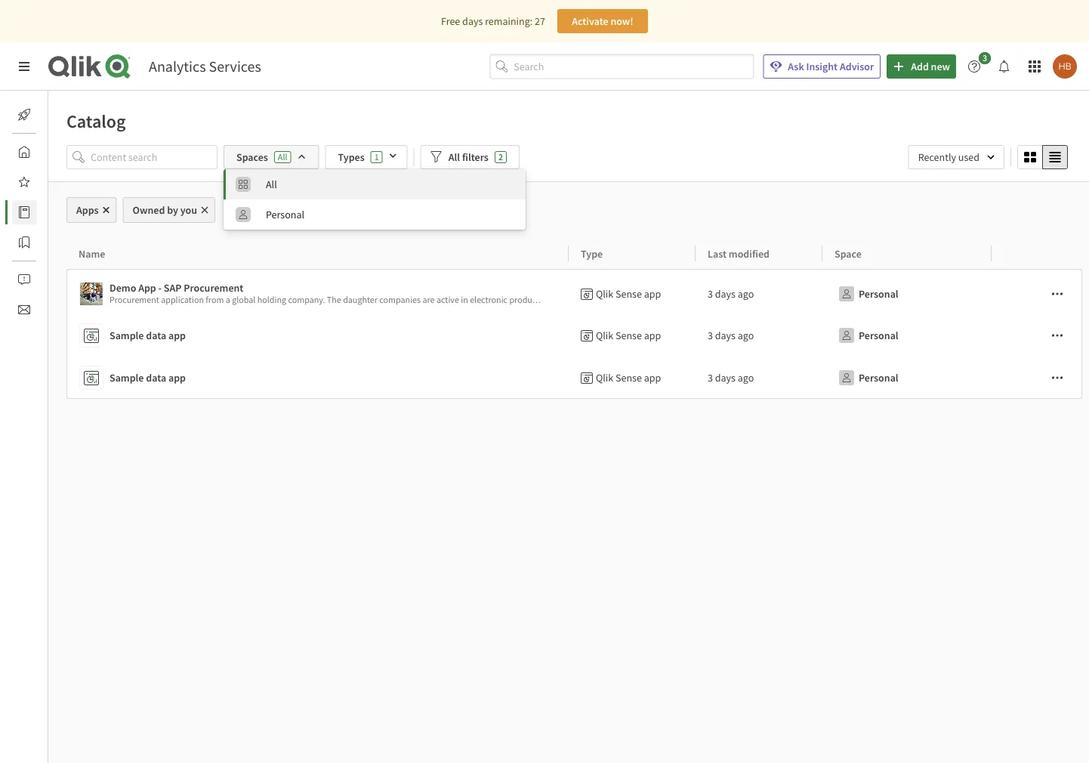 Task type: locate. For each thing, give the bounding box(es) containing it.
all
[[449, 150, 460, 164], [278, 151, 288, 163], [266, 178, 277, 191]]

1 more actions image from the top
[[1052, 329, 1064, 342]]

3 for 1st qlik sense app cell from the bottom of the page
[[708, 371, 713, 385]]

2 from from the left
[[812, 294, 830, 306]]

menu inside filters region
[[224, 169, 526, 230]]

0 vertical spatial qlik sense app
[[596, 287, 661, 301]]

2 vertical spatial ago
[[738, 371, 754, 385]]

2 personal cell from the top
[[823, 314, 992, 357]]

personal button
[[835, 282, 902, 306], [835, 323, 902, 348], [835, 366, 902, 390]]

3 3 days ago from the top
[[708, 371, 754, 385]]

1 vertical spatial data
[[146, 329, 166, 342]]

a
[[226, 294, 230, 306], [832, 294, 837, 306]]

recently used
[[919, 150, 980, 164]]

menu containing all
[[224, 169, 526, 230]]

3 days ago
[[708, 287, 754, 301], [708, 329, 754, 342], [708, 371, 754, 385]]

analytics services element
[[149, 57, 261, 76]]

3 days ago cell
[[696, 269, 823, 314], [696, 314, 823, 357], [696, 357, 823, 399]]

3 days ago for 3 days ago button for 1st qlik sense app cell from the bottom of the page
[[708, 371, 754, 385]]

2
[[499, 151, 503, 163]]

advisor
[[840, 60, 874, 73]]

personal button for cell related to second qlik sense app cell from the bottom's personal cell
[[835, 323, 902, 348]]

days for second qlik sense app cell from the bottom
[[715, 329, 736, 342]]

automotive
[[562, 294, 605, 306]]

0 horizontal spatial and
[[545, 294, 560, 306]]

daughter
[[343, 294, 378, 306]]

now!
[[611, 14, 634, 28]]

catalog inside navigation pane element
[[48, 206, 82, 219]]

personal element
[[266, 208, 517, 221]]

all element
[[266, 178, 517, 191]]

sample
[[110, 329, 144, 342], [110, 371, 144, 385]]

electronic
[[470, 294, 508, 306]]

ago
[[738, 287, 754, 301], [738, 329, 754, 342], [738, 371, 754, 385]]

0 vertical spatial data
[[767, 294, 784, 306]]

demo
[[110, 281, 136, 295]]

1 ago from the top
[[738, 287, 754, 301]]

qlik sense app cell
[[569, 269, 696, 314], [569, 314, 696, 357], [569, 357, 696, 399]]

0 vertical spatial more actions image
[[1052, 329, 1064, 342]]

modified
[[729, 247, 770, 260]]

0 vertical spatial 3 days ago button
[[708, 282, 754, 306]]

chemicals
[[617, 294, 656, 306]]

procurement right the qlik sense app image
[[110, 294, 159, 306]]

personal cell for cell related to second qlik sense app cell from the bottom
[[823, 314, 992, 357]]

all filters
[[449, 150, 489, 164]]

and
[[545, 294, 560, 306], [658, 294, 672, 306]]

ask insight advisor button
[[763, 54, 881, 79]]

1 vertical spatial personal button
[[835, 323, 902, 348]]

0 vertical spatial personal button
[[835, 282, 902, 306]]

2 more actions image from the top
[[1052, 372, 1064, 384]]

2 3 days ago button from the top
[[708, 323, 754, 348]]

free
[[441, 14, 460, 28]]

all up the all
[[266, 178, 277, 191]]

0 vertical spatial 3 days ago
[[708, 287, 754, 301]]

company.
[[288, 294, 325, 306]]

2 3 days ago from the top
[[708, 329, 754, 342]]

and right chemicals on the top of the page
[[658, 294, 672, 306]]

27
[[535, 14, 546, 28]]

1 vertical spatial 3 days ago button
[[708, 323, 754, 348]]

0 horizontal spatial a
[[226, 294, 230, 306]]

navigation pane element
[[0, 97, 82, 328]]

qlik
[[596, 287, 614, 301], [596, 329, 614, 342], [596, 371, 614, 385]]

data for second qlik sense app cell from the bottom's 'sample data app' button
[[146, 329, 166, 342]]

1 vertical spatial more actions image
[[1052, 372, 1064, 384]]

sap left bw
[[838, 294, 853, 306]]

2 horizontal spatial all
[[449, 150, 460, 164]]

sample data app
[[110, 329, 186, 342], [110, 371, 186, 385]]

a left global
[[226, 294, 230, 306]]

clear
[[233, 203, 257, 217]]

personal for personal link
[[266, 208, 305, 221]]

3 days ago button
[[708, 282, 754, 306], [708, 323, 754, 348], [708, 366, 754, 390]]

1 vertical spatial ago
[[738, 329, 754, 342]]

apps button
[[66, 197, 117, 223]]

1 3 days ago button from the top
[[708, 282, 754, 306]]

1 horizontal spatial the
[[751, 294, 765, 306]]

sample data app button
[[79, 320, 563, 351], [79, 363, 563, 393]]

qlik sense app image
[[80, 283, 103, 305]]

sap
[[164, 281, 182, 295], [838, 294, 853, 306]]

comes
[[786, 294, 810, 306]]

2 sample data app button from the top
[[79, 363, 563, 393]]

add new
[[911, 60, 951, 73]]

3 days ago button for 3rd qlik sense app cell from the bottom
[[708, 282, 754, 306]]

are
[[423, 294, 435, 306]]

1 3 days ago from the top
[[708, 287, 754, 301]]

catalog
[[66, 110, 126, 132], [48, 206, 82, 219]]

1 vertical spatial qlik sense app
[[596, 329, 661, 342]]

ask
[[788, 60, 805, 73]]

searchbar element
[[490, 54, 754, 79]]

and right the products
[[545, 294, 560, 306]]

Content search text field
[[91, 145, 218, 169]]

1 vertical spatial sense
[[616, 329, 642, 342]]

filters region
[[48, 142, 1090, 230]]

data inside 'demo app - sap procurement procurement application from a global holding company. the daughter companies are active in electronic products and automotive to chemicals and pharmaceutical etc. the data comes from a sap bw system.'
[[767, 294, 784, 306]]

name
[[79, 247, 105, 260]]

1 personal cell from the top
[[823, 269, 992, 314]]

personal for personal button for personal cell corresponding to cell for 1st qlik sense app cell from the bottom of the page
[[859, 371, 899, 385]]

the left daughter
[[327, 294, 341, 306]]

2 qlik sense app cell from the top
[[569, 314, 696, 357]]

all right spaces
[[278, 151, 288, 163]]

3 days ago for 3 days ago button related to second qlik sense app cell from the bottom
[[708, 329, 754, 342]]

cell for second qlik sense app cell from the bottom
[[992, 314, 1083, 357]]

alerts
[[48, 273, 74, 286]]

2 vertical spatial qlik
[[596, 371, 614, 385]]

data for 'sample data app' button associated with 1st qlik sense app cell from the bottom of the page
[[146, 371, 166, 385]]

system.
[[869, 294, 898, 306]]

spaces
[[237, 150, 268, 164]]

home
[[48, 145, 75, 159]]

the right etc.
[[751, 294, 765, 306]]

1 horizontal spatial a
[[832, 294, 837, 306]]

1 cell from the top
[[992, 269, 1083, 314]]

2 the from the left
[[751, 294, 765, 306]]

0 horizontal spatial the
[[327, 294, 341, 306]]

2 vertical spatial 3 days ago button
[[708, 366, 754, 390]]

0 horizontal spatial from
[[206, 294, 224, 306]]

2 personal button from the top
[[835, 323, 902, 348]]

2 vertical spatial 3 days ago
[[708, 371, 754, 385]]

3 for second qlik sense app cell from the bottom
[[708, 329, 713, 342]]

activate now! link
[[558, 9, 648, 33]]

3
[[983, 52, 988, 64], [708, 287, 713, 301], [708, 329, 713, 342], [708, 371, 713, 385]]

menu
[[224, 169, 526, 230]]

qlik sense app
[[596, 287, 661, 301], [596, 329, 661, 342], [596, 371, 661, 385]]

0 vertical spatial sense
[[616, 287, 642, 301]]

2 a from the left
[[832, 294, 837, 306]]

1 vertical spatial sample data app button
[[79, 363, 563, 393]]

1 vertical spatial sample
[[110, 371, 144, 385]]

Recently used field
[[909, 145, 1005, 169]]

sample data app button for 1st qlik sense app cell from the bottom of the page
[[79, 363, 563, 393]]

2 vertical spatial sense
[[616, 371, 642, 385]]

cell
[[992, 269, 1083, 314], [992, 314, 1083, 357], [992, 357, 1083, 399]]

2 ago from the top
[[738, 329, 754, 342]]

1 3 days ago cell from the top
[[696, 269, 823, 314]]

all left filters
[[449, 150, 460, 164]]

1 horizontal spatial and
[[658, 294, 672, 306]]

personal inside personal link
[[266, 208, 305, 221]]

2 and from the left
[[658, 294, 672, 306]]

types
[[338, 150, 365, 164]]

3 personal cell from the top
[[823, 357, 992, 399]]

2 3 days ago cell from the top
[[696, 314, 823, 357]]

alerts link
[[12, 267, 74, 292]]

application
[[161, 294, 204, 306]]

1 horizontal spatial from
[[812, 294, 830, 306]]

3 days ago button for 1st qlik sense app cell from the bottom of the page
[[708, 366, 754, 390]]

add
[[911, 60, 929, 73]]

the
[[327, 294, 341, 306], [751, 294, 765, 306]]

procurement
[[184, 281, 244, 295], [110, 294, 159, 306]]

1 vertical spatial 3 days ago
[[708, 329, 754, 342]]

data
[[767, 294, 784, 306], [146, 329, 166, 342], [146, 371, 166, 385]]

procurement right -
[[184, 281, 244, 295]]

3 cell from the top
[[992, 357, 1083, 399]]

0 vertical spatial sample data app
[[110, 329, 186, 342]]

2 qlik from the top
[[596, 329, 614, 342]]

1 sample data app button from the top
[[79, 320, 563, 351]]

catalog up name
[[48, 206, 82, 219]]

a left bw
[[832, 294, 837, 306]]

2 vertical spatial personal button
[[835, 366, 902, 390]]

0 horizontal spatial sap
[[164, 281, 182, 295]]

cell for 3rd qlik sense app cell from the bottom
[[992, 269, 1083, 314]]

clear all button
[[221, 197, 282, 223]]

1 a from the left
[[226, 294, 230, 306]]

3 3 days ago button from the top
[[708, 366, 754, 390]]

0 horizontal spatial all
[[266, 178, 277, 191]]

3 ago from the top
[[738, 371, 754, 385]]

from right the comes
[[812, 294, 830, 306]]

1 personal button from the top
[[835, 282, 902, 306]]

2 sample from the top
[[110, 371, 144, 385]]

analytics
[[149, 57, 206, 76]]

sample data app for second qlik sense app cell from the bottom's 'sample data app' button
[[110, 329, 186, 342]]

by
[[167, 203, 178, 217]]

products
[[510, 294, 543, 306]]

more actions image
[[1052, 288, 1064, 300]]

days for 3rd qlik sense app cell from the bottom
[[715, 287, 736, 301]]

companies
[[380, 294, 421, 306]]

recently
[[919, 150, 957, 164]]

2 sample data app from the top
[[110, 371, 186, 385]]

switch view group
[[1018, 145, 1068, 169]]

app
[[644, 287, 661, 301], [168, 329, 186, 342], [644, 329, 661, 342], [168, 371, 186, 385], [644, 371, 661, 385]]

3 3 days ago cell from the top
[[696, 357, 823, 399]]

sense
[[616, 287, 642, 301], [616, 329, 642, 342], [616, 371, 642, 385]]

to
[[607, 294, 615, 306]]

more actions image for cell related to second qlik sense app cell from the bottom
[[1052, 329, 1064, 342]]

3 sense from the top
[[616, 371, 642, 385]]

from
[[206, 294, 224, 306], [812, 294, 830, 306]]

ask insight advisor
[[788, 60, 874, 73]]

1
[[375, 151, 379, 163]]

sap right -
[[164, 281, 182, 295]]

1 vertical spatial catalog
[[48, 206, 82, 219]]

0 vertical spatial qlik
[[596, 287, 614, 301]]

global
[[232, 294, 256, 306]]

1 and from the left
[[545, 294, 560, 306]]

services
[[209, 57, 261, 76]]

2 vertical spatial data
[[146, 371, 166, 385]]

0 horizontal spatial procurement
[[110, 294, 159, 306]]

getting started image
[[18, 109, 30, 121]]

favorites image
[[18, 176, 30, 188]]

0 vertical spatial ago
[[738, 287, 754, 301]]

2 vertical spatial qlik sense app
[[596, 371, 661, 385]]

3 personal button from the top
[[835, 366, 902, 390]]

catalog up home
[[66, 110, 126, 132]]

2 cell from the top
[[992, 314, 1083, 357]]

personal cell for cell for 1st qlik sense app cell from the bottom of the page
[[823, 357, 992, 399]]

more actions image
[[1052, 329, 1064, 342], [1052, 372, 1064, 384]]

1 sample data app from the top
[[110, 329, 186, 342]]

3 for 3rd qlik sense app cell from the bottom
[[708, 287, 713, 301]]

0 vertical spatial sample
[[110, 329, 144, 342]]

app for second qlik sense app cell from the bottom
[[644, 329, 661, 342]]

etc.
[[735, 294, 749, 306]]

1 vertical spatial qlik
[[596, 329, 614, 342]]

open sidebar menu image
[[18, 60, 30, 73]]

personal button for personal cell corresponding to cell for 1st qlik sense app cell from the bottom of the page
[[835, 366, 902, 390]]

1 sample from the top
[[110, 329, 144, 342]]

personal link
[[224, 199, 526, 230]]

all for all element
[[266, 178, 277, 191]]

personal
[[266, 208, 305, 221], [859, 287, 899, 301], [859, 329, 899, 342], [859, 371, 899, 385]]

0 vertical spatial sample data app button
[[79, 320, 563, 351]]

personal for cell related to second qlik sense app cell from the bottom's personal cell personal button
[[859, 329, 899, 342]]

from left global
[[206, 294, 224, 306]]

last modified
[[708, 247, 770, 260]]

collections image
[[18, 237, 30, 249]]

personal cell
[[823, 269, 992, 314], [823, 314, 992, 357], [823, 357, 992, 399]]

1 vertical spatial sample data app
[[110, 371, 186, 385]]

days
[[463, 14, 483, 28], [715, 287, 736, 301], [715, 329, 736, 342], [715, 371, 736, 385]]



Task type: vqa. For each thing, say whether or not it's contained in the screenshot.
Rename button
no



Task type: describe. For each thing, give the bounding box(es) containing it.
add new button
[[887, 54, 957, 79]]

activate now!
[[572, 14, 634, 28]]

ago for 3rd qlik sense app cell from the bottom
[[738, 287, 754, 301]]

personal cell for cell corresponding to 3rd qlik sense app cell from the bottom
[[823, 269, 992, 314]]

owned by you
[[133, 203, 197, 217]]

all link
[[224, 169, 526, 199]]

1 qlik sense app from the top
[[596, 287, 661, 301]]

1 from from the left
[[206, 294, 224, 306]]

3 inside dropdown button
[[983, 52, 988, 64]]

3 days ago cell for 1st qlik sense app cell from the bottom of the page
[[696, 357, 823, 399]]

holding
[[257, 294, 286, 306]]

app for 3rd qlik sense app cell from the bottom
[[644, 287, 661, 301]]

last
[[708, 247, 727, 260]]

insight
[[807, 60, 838, 73]]

3 qlik sense app cell from the top
[[569, 357, 696, 399]]

catalog link
[[12, 200, 82, 224]]

owned by you button
[[123, 197, 215, 223]]

pharmaceutical
[[674, 294, 733, 306]]

free days remaining: 27
[[441, 14, 546, 28]]

3 days ago for 3rd qlik sense app cell from the bottom's 3 days ago button
[[708, 287, 754, 301]]

app
[[138, 281, 156, 295]]

sample for 1st qlik sense app cell from the bottom of the page
[[110, 371, 144, 385]]

analytics services
[[149, 57, 261, 76]]

1 horizontal spatial all
[[278, 151, 288, 163]]

1 sense from the top
[[616, 287, 642, 301]]

1 qlik sense app cell from the top
[[569, 269, 696, 314]]

in
[[461, 294, 468, 306]]

ago for second qlik sense app cell from the bottom
[[738, 329, 754, 342]]

remaining:
[[485, 14, 533, 28]]

all
[[259, 203, 270, 217]]

demo app - sap procurement procurement application from a global holding company. the daughter companies are active in electronic products and automotive to chemicals and pharmaceutical etc. the data comes from a sap bw system.
[[110, 281, 898, 306]]

alerts image
[[18, 274, 30, 286]]

howard brown image
[[1053, 54, 1078, 79]]

ago for 1st qlik sense app cell from the bottom of the page
[[738, 371, 754, 385]]

subscriptions image
[[18, 304, 30, 316]]

activate
[[572, 14, 609, 28]]

sample data app button for second qlik sense app cell from the bottom
[[79, 320, 563, 351]]

more actions image for cell for 1st qlik sense app cell from the bottom of the page
[[1052, 372, 1064, 384]]

space
[[835, 247, 862, 260]]

cell for 1st qlik sense app cell from the bottom of the page
[[992, 357, 1083, 399]]

3 days ago cell for second qlik sense app cell from the bottom
[[696, 314, 823, 357]]

clear all
[[233, 203, 270, 217]]

Search text field
[[514, 54, 754, 79]]

1 horizontal spatial procurement
[[184, 281, 244, 295]]

apps
[[76, 203, 99, 217]]

0 vertical spatial catalog
[[66, 110, 126, 132]]

used
[[959, 150, 980, 164]]

personal for personal button for personal cell associated with cell corresponding to 3rd qlik sense app cell from the bottom
[[859, 287, 899, 301]]

sample data app for 'sample data app' button associated with 1st qlik sense app cell from the bottom of the page
[[110, 371, 186, 385]]

3 days ago button for second qlik sense app cell from the bottom
[[708, 323, 754, 348]]

3 qlik from the top
[[596, 371, 614, 385]]

personal button for personal cell associated with cell corresponding to 3rd qlik sense app cell from the bottom
[[835, 282, 902, 306]]

all for all filters
[[449, 150, 460, 164]]

home link
[[12, 140, 75, 164]]

3 button
[[963, 52, 996, 79]]

3 days ago cell for 3rd qlik sense app cell from the bottom
[[696, 269, 823, 314]]

2 qlik sense app from the top
[[596, 329, 661, 342]]

you
[[180, 203, 197, 217]]

type
[[581, 247, 603, 260]]

-
[[158, 281, 162, 295]]

filters
[[462, 150, 489, 164]]

1 horizontal spatial sap
[[838, 294, 853, 306]]

sample for second qlik sense app cell from the bottom
[[110, 329, 144, 342]]

1 the from the left
[[327, 294, 341, 306]]

1 qlik from the top
[[596, 287, 614, 301]]

owned
[[133, 203, 165, 217]]

3 qlik sense app from the top
[[596, 371, 661, 385]]

active
[[437, 294, 459, 306]]

bw
[[855, 294, 868, 306]]

2 sense from the top
[[616, 329, 642, 342]]

days for 1st qlik sense app cell from the bottom of the page
[[715, 371, 736, 385]]

app for 1st qlik sense app cell from the bottom of the page
[[644, 371, 661, 385]]

new
[[931, 60, 951, 73]]



